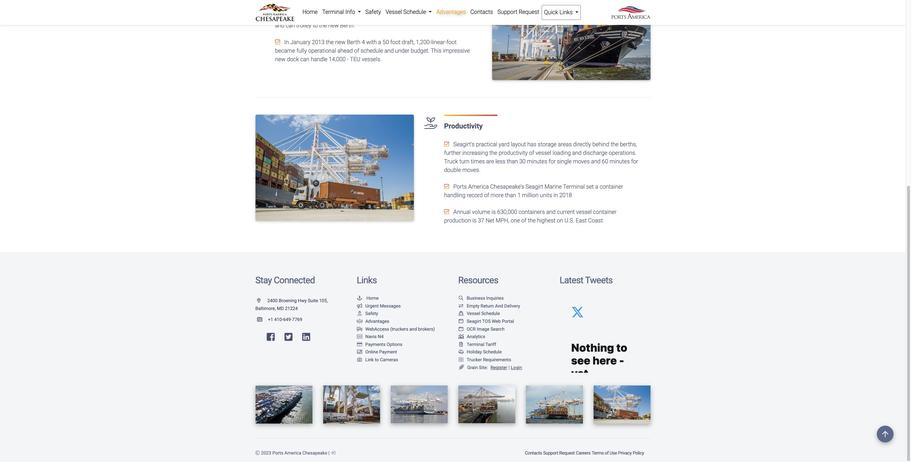 Task type: vqa. For each thing, say whether or not it's contained in the screenshot.
location
no



Task type: describe. For each thing, give the bounding box(es) containing it.
areas
[[558, 141, 572, 148]]

times
[[471, 158, 485, 165]]

navis
[[366, 334, 377, 339]]

million
[[522, 192, 539, 199]]

21224
[[285, 306, 298, 311]]

in inside seagirt has four all-electric, high-efficiency, super-post-panamax gantry cranes which can reach 22 containers across, in addition to the existing seven cranes at berths 1 - 3 which were modified to handle ships 18 containers across and can trolley to the new berth.
[[390, 5, 394, 12]]

1 horizontal spatial vessel schedule
[[467, 311, 500, 316]]

advantages inside advantages link
[[437, 9, 466, 15]]

browser image for seagirt
[[459, 319, 464, 324]]

0 horizontal spatial containers
[[343, 5, 369, 12]]

1 horizontal spatial which
[[330, 14, 344, 20]]

ahead
[[338, 47, 353, 54]]

1 foot from the left
[[391, 39, 401, 46]]

latest tweets
[[560, 275, 613, 286]]

register link
[[490, 365, 508, 370]]

volume
[[472, 209, 491, 216]]

loading
[[553, 150, 571, 157]]

30
[[520, 158, 526, 165]]

handle inside in january 2013 the new berth 4 with a 50 foot draft, 1,200-linear-foot became fully operational ahead of schedule and under budget. this impressive new dock can handle 14,000 - teu vessels.
[[311, 56, 328, 63]]

1 vertical spatial can
[[286, 22, 295, 29]]

info
[[346, 9, 355, 15]]

coast.
[[589, 217, 605, 224]]

discharge
[[583, 150, 608, 157]]

and down "discharge"
[[592, 158, 601, 165]]

productivity
[[499, 150, 528, 157]]

the up are
[[490, 150, 498, 157]]

single
[[557, 158, 572, 165]]

record
[[467, 192, 483, 199]]

7769
[[292, 317, 303, 322]]

connected
[[274, 275, 315, 286]]

of inside annual volume is 630,000 containers and current vessel container production is 37 net mph, one of the highest on u.s. east coast.
[[522, 217, 527, 224]]

credit card front image
[[357, 350, 363, 355]]

truck
[[444, 158, 458, 165]]

terminal tariff link
[[459, 342, 497, 347]]

increasing
[[463, 150, 488, 157]]

links inside the quick links link
[[560, 9, 573, 16]]

practical
[[476, 141, 498, 148]]

berth.
[[340, 22, 355, 29]]

current
[[557, 209, 575, 216]]

exchange image
[[459, 304, 464, 309]]

twitter square image
[[285, 333, 293, 342]]

schedule for holiday schedule 'link'
[[483, 350, 502, 355]]

check square image for in january 2013 the new berth 4 with a 50 foot draft, 1,200-linear-foot became fully operational ahead of schedule and under budget. this impressive new dock can handle 14,000 - teu vessels.
[[275, 39, 280, 45]]

urgent messages
[[366, 303, 401, 309]]

vessel inside seagirt's practical yard layout has storage areas directly behind the berths, further increasing the productivity of vessel loading and discharge                                 operations. truck turn times are less than 30 minutes for single moves and 60 minutes for double moves.
[[536, 150, 552, 157]]

0 vertical spatial vessel schedule
[[386, 9, 428, 15]]

1 vertical spatial support
[[544, 450, 559, 456]]

14,000
[[329, 56, 346, 63]]

wheat image
[[459, 365, 465, 370]]

empty
[[467, 303, 480, 309]]

hwy
[[298, 298, 307, 303]]

0 horizontal spatial vessel
[[386, 9, 402, 15]]

copyright image
[[256, 451, 260, 456]]

1 vertical spatial support request link
[[543, 447, 576, 459]]

january
[[291, 39, 311, 46]]

terminal info link
[[320, 5, 363, 19]]

america inside ports america chesapeake's seagirt marine terminal set a container handling record of more than 1 million units in 2018
[[468, 184, 489, 190]]

list alt image
[[459, 358, 464, 362]]

ocr image search
[[467, 326, 505, 332]]

0 horizontal spatial america
[[285, 450, 302, 456]]

0 horizontal spatial |
[[329, 450, 330, 456]]

anchor image
[[357, 296, 363, 301]]

0 horizontal spatial is
[[473, 217, 477, 224]]

1 horizontal spatial contacts link
[[525, 447, 543, 459]]

four
[[314, 0, 324, 3]]

panamax
[[421, 0, 444, 3]]

0 vertical spatial can
[[310, 5, 319, 12]]

cameras
[[380, 357, 398, 363]]

webaccess
[[366, 326, 389, 332]]

holiday schedule
[[467, 350, 502, 355]]

3
[[325, 14, 328, 20]]

grain
[[468, 365, 478, 370]]

to right trolley
[[313, 22, 318, 29]]

bullhorn image
[[357, 304, 363, 309]]

handle inside seagirt has four all-electric, high-efficiency, super-post-panamax gantry cranes which can reach 22 containers across, in addition to the existing seven cranes at berths 1 - 3 which were modified to handle ships 18 containers across and can trolley to the new berth.
[[389, 14, 405, 20]]

existing
[[433, 5, 452, 12]]

2400
[[268, 298, 278, 303]]

business
[[467, 296, 486, 301]]

quick
[[545, 9, 559, 16]]

and inside annual volume is 630,000 containers and current vessel container production is 37 net mph, one of the highest on u.s. east coast.
[[547, 209, 556, 216]]

file invoice image
[[459, 343, 464, 347]]

hand receiving image
[[357, 319, 363, 324]]

0 vertical spatial advantages link
[[434, 5, 468, 19]]

across
[[457, 14, 474, 20]]

became
[[275, 47, 295, 54]]

trucker
[[467, 357, 482, 363]]

payments options link
[[357, 342, 403, 347]]

0 horizontal spatial vessel schedule link
[[384, 5, 434, 19]]

linear-
[[432, 39, 447, 46]]

in january 2013 the new berth 4 with a 50 foot draft, 1,200-linear-foot became fully operational ahead of schedule and under budget. this impressive new dock can handle 14,000 - teu vessels.
[[275, 39, 470, 63]]

and up moves
[[573, 150, 582, 157]]

careers link
[[576, 447, 592, 459]]

webaccess (truckers and brokers)
[[366, 326, 435, 332]]

safety link for urgent messages link
[[357, 311, 378, 316]]

1 vertical spatial links
[[357, 275, 377, 286]]

requirements
[[483, 357, 512, 363]]

analytics image
[[459, 335, 464, 339]]

container for annual volume is 630,000 containers and current vessel container production is 37 net mph, one of the highest on u.s. east coast.
[[594, 209, 617, 216]]

browser image for ocr
[[459, 327, 464, 332]]

high-
[[353, 0, 366, 3]]

0 vertical spatial is
[[492, 209, 496, 216]]

2018
[[560, 192, 572, 199]]

check square image for ports america chesapeake's seagirt marine terminal set a container handling record of more than 1 million units in 2018
[[444, 184, 449, 190]]

in
[[284, 39, 289, 46]]

check square image
[[444, 142, 449, 147]]

support inside 'link'
[[498, 9, 518, 15]]

messages
[[380, 303, 401, 309]]

60
[[602, 158, 609, 165]]

and
[[495, 303, 503, 309]]

1 horizontal spatial vessel schedule link
[[459, 311, 500, 316]]

request inside support request 'link'
[[519, 9, 540, 15]]

seagirt has four all-electric, high-efficiency, super-post-panamax gantry cranes which can reach 22 containers across, in addition to the existing seven cranes at berths 1 - 3 which were modified to handle ships 18 containers across and can trolley to the new berth.
[[275, 0, 474, 29]]

2023
[[261, 450, 271, 456]]

mph,
[[496, 217, 510, 224]]

terminal tariff
[[467, 342, 497, 347]]

berths
[[300, 14, 316, 20]]

of left use
[[605, 450, 609, 456]]

moves
[[573, 158, 590, 165]]

urgent messages link
[[357, 303, 401, 309]]

the inside annual volume is 630,000 containers and current vessel container production is 37 net mph, one of the highest on u.s. east coast.
[[528, 217, 536, 224]]

0 horizontal spatial advantages link
[[357, 319, 390, 324]]

efficiency,
[[366, 0, 390, 3]]

0 vertical spatial support request link
[[496, 5, 542, 19]]

2 for from the left
[[632, 158, 639, 165]]

berth
[[347, 39, 361, 46]]

delivery
[[505, 303, 521, 309]]

to down across,
[[382, 14, 387, 20]]

behind
[[593, 141, 610, 148]]

less
[[496, 158, 506, 165]]

1 vertical spatial ports
[[273, 450, 284, 456]]

bells image
[[459, 350, 464, 355]]

productivity
[[444, 122, 483, 131]]

1 vertical spatial vessel
[[467, 311, 481, 316]]

1 horizontal spatial |
[[509, 365, 510, 371]]

2400 broening hwy suite 105, baltimore, md 21224
[[256, 298, 328, 311]]

to right link
[[375, 357, 379, 363]]

1,200-
[[416, 39, 432, 46]]

1 minutes from the left
[[527, 158, 548, 165]]

brokers)
[[418, 326, 435, 332]]

home link for terminal info link
[[300, 5, 320, 19]]

2 cranes from the top
[[275, 14, 292, 20]]

vessel inside annual volume is 630,000 containers and current vessel container production is 37 net mph, one of the highest on u.s. east coast.
[[577, 209, 592, 216]]

all-
[[326, 0, 333, 3]]

check square image for annual volume is 630,000 containers and current vessel container production is 37 net mph, one of the highest on u.s. east coast.
[[444, 209, 449, 215]]

sign in image
[[331, 451, 335, 456]]

0 vertical spatial schedule
[[404, 9, 426, 15]]



Task type: locate. For each thing, give the bounding box(es) containing it.
seagirt up ocr
[[467, 319, 482, 324]]

1 horizontal spatial support request link
[[543, 447, 576, 459]]

2 vertical spatial terminal
[[467, 342, 485, 347]]

safety down efficiency,
[[366, 9, 381, 15]]

request left careers
[[560, 450, 575, 456]]

has inside seagirt's practical yard layout has storage areas directly behind the berths, further increasing the productivity of vessel loading and discharge                                 operations. truck turn times are less than 30 minutes for single moves and 60 minutes for double moves.
[[528, 141, 537, 148]]

1 inside seagirt has four all-electric, high-efficiency, super-post-panamax gantry cranes which can reach 22 containers across, in addition to the existing seven cranes at berths 1 - 3 which were modified to handle ships 18 containers across and can trolley to the new berth.
[[317, 14, 321, 20]]

safety down urgent
[[366, 311, 378, 316]]

1 horizontal spatial ports
[[454, 184, 467, 190]]

can inside in january 2013 the new berth 4 with a 50 foot draft, 1,200-linear-foot became fully operational ahead of schedule and under budget. this impressive new dock can handle 14,000 - teu vessels.
[[301, 56, 310, 63]]

1 vertical spatial america
[[285, 450, 302, 456]]

2 foot from the left
[[447, 39, 457, 46]]

containers down high-
[[343, 5, 369, 12]]

and inside seagirt has four all-electric, high-efficiency, super-post-panamax gantry cranes which can reach 22 containers across, in addition to the existing seven cranes at berths 1 - 3 which were modified to handle ships 18 containers across and can trolley to the new berth.
[[275, 22, 285, 29]]

schedule up seagirt tos web portal
[[482, 311, 500, 316]]

a inside in january 2013 the new berth 4 with a 50 foot draft, 1,200-linear-foot became fully operational ahead of schedule and under budget. this impressive new dock can handle 14,000 - teu vessels.
[[378, 39, 382, 46]]

0 vertical spatial 1
[[317, 14, 321, 20]]

to down post-
[[417, 5, 422, 12]]

1 for from the left
[[549, 158, 556, 165]]

business inquiries
[[467, 296, 504, 301]]

seagirt up million
[[526, 184, 544, 190]]

credit card image
[[357, 343, 363, 347]]

0 horizontal spatial 1
[[317, 14, 321, 20]]

safety
[[366, 9, 381, 15], [366, 311, 378, 316]]

1 horizontal spatial home
[[367, 296, 379, 301]]

foot right 50 at left
[[391, 39, 401, 46]]

0 horizontal spatial contacts link
[[468, 5, 496, 19]]

0 vertical spatial home link
[[300, 5, 320, 19]]

schedule down post-
[[404, 9, 426, 15]]

america left the chesapeake
[[285, 450, 302, 456]]

- inside seagirt has four all-electric, high-efficiency, super-post-panamax gantry cranes which can reach 22 containers across, in addition to the existing seven cranes at berths 1 - 3 which were modified to handle ships 18 containers across and can trolley to the new berth.
[[322, 14, 324, 20]]

post-
[[408, 0, 421, 3]]

use
[[610, 450, 617, 456]]

links right quick
[[560, 9, 573, 16]]

seven
[[454, 5, 468, 12]]

1 horizontal spatial is
[[492, 209, 496, 216]]

map marker alt image
[[257, 299, 266, 303]]

1 vertical spatial browser image
[[459, 327, 464, 332]]

1 horizontal spatial links
[[560, 9, 573, 16]]

browser image
[[459, 319, 464, 324], [459, 327, 464, 332]]

grain site: register | login
[[468, 365, 522, 371]]

- left teu
[[347, 56, 349, 63]]

contacts for contacts support request careers terms of use privacy policy
[[525, 450, 542, 456]]

return
[[481, 303, 494, 309]]

1 vertical spatial than
[[505, 192, 517, 199]]

4
[[362, 39, 365, 46]]

of right the "productivity"
[[530, 150, 535, 157]]

1 horizontal spatial handle
[[389, 14, 405, 20]]

container up coast.
[[594, 209, 617, 216]]

quick links link
[[542, 5, 581, 20]]

2 horizontal spatial containers
[[519, 209, 545, 216]]

0 horizontal spatial home link
[[300, 5, 320, 19]]

1 horizontal spatial terminal
[[467, 342, 485, 347]]

+1 410-649-7769 link
[[256, 317, 303, 322]]

login
[[511, 365, 522, 370]]

analytics link
[[459, 334, 486, 339]]

across,
[[371, 5, 389, 12]]

0 vertical spatial safety
[[366, 9, 381, 15]]

facebook square image
[[267, 333, 275, 342]]

can down four
[[310, 5, 319, 12]]

vessel schedule up seagirt tos web portal link
[[467, 311, 500, 316]]

than inside ports america chesapeake's seagirt marine terminal set a container handling record of more than 1 million units in 2018
[[505, 192, 517, 199]]

1 vertical spatial vessel schedule
[[467, 311, 500, 316]]

broening
[[279, 298, 297, 303]]

0 horizontal spatial which
[[293, 5, 308, 12]]

is left 37
[[473, 217, 477, 224]]

than inside seagirt's practical yard layout has storage areas directly behind the berths, further increasing the productivity of vessel loading and discharge                                 operations. truck turn times are less than 30 minutes for single moves and 60 minutes for double moves.
[[507, 158, 518, 165]]

america up record
[[468, 184, 489, 190]]

login link
[[511, 365, 522, 370]]

new up ahead
[[335, 39, 346, 46]]

container inside annual volume is 630,000 containers and current vessel container production is 37 net mph, one of the highest on u.s. east coast.
[[594, 209, 617, 216]]

baltimore,
[[256, 306, 276, 311]]

berths,
[[620, 141, 638, 148]]

1 vertical spatial container
[[594, 209, 617, 216]]

0 vertical spatial a
[[378, 39, 382, 46]]

terminal info
[[322, 9, 357, 15]]

1 horizontal spatial support
[[544, 450, 559, 456]]

dock
[[287, 56, 299, 63]]

vessel down super-
[[386, 9, 402, 15]]

0 vertical spatial safety link
[[363, 5, 384, 19]]

browser image inside ocr image search link
[[459, 327, 464, 332]]

one
[[511, 217, 520, 224]]

1 vertical spatial a
[[596, 184, 599, 190]]

and down 50 at left
[[385, 47, 394, 54]]

vessel up east
[[577, 209, 592, 216]]

1 horizontal spatial vessel
[[577, 209, 592, 216]]

container right set
[[600, 184, 624, 190]]

1 horizontal spatial america
[[468, 184, 489, 190]]

links
[[560, 9, 573, 16], [357, 275, 377, 286]]

0 horizontal spatial -
[[322, 14, 324, 20]]

1 vertical spatial which
[[330, 14, 344, 20]]

webaccess (truckers and brokers) link
[[357, 326, 435, 332]]

handling
[[444, 192, 466, 199]]

0 vertical spatial has
[[304, 0, 313, 3]]

more
[[491, 192, 504, 199]]

vessels.
[[362, 56, 382, 63]]

of left more
[[485, 192, 490, 199]]

analytics
[[467, 334, 486, 339]]

a left 50 at left
[[378, 39, 382, 46]]

image
[[477, 326, 490, 332]]

2 browser image from the top
[[459, 327, 464, 332]]

annual volume is 630,000 containers and current vessel container production is 37 net mph, one of the highest on u.s. east coast.
[[444, 209, 617, 224]]

safety link for terminal info link
[[363, 5, 384, 19]]

than down chesapeake's
[[505, 192, 517, 199]]

vessel schedule link down "empty"
[[459, 311, 500, 316]]

the down panamax
[[424, 5, 432, 12]]

1 cranes from the top
[[275, 5, 292, 12]]

the up operations. in the right of the page
[[611, 141, 619, 148]]

terminal for terminal tariff
[[467, 342, 485, 347]]

ports up handling
[[454, 184, 467, 190]]

a right set
[[596, 184, 599, 190]]

ship image
[[459, 312, 464, 316]]

0 vertical spatial handle
[[389, 14, 405, 20]]

0 vertical spatial browser image
[[459, 319, 464, 324]]

1
[[317, 14, 321, 20], [518, 192, 521, 199]]

1 vertical spatial home
[[367, 296, 379, 301]]

check square image
[[275, 0, 280, 3], [275, 39, 280, 45], [444, 184, 449, 190], [444, 209, 449, 215]]

search image
[[459, 296, 464, 301]]

policy
[[633, 450, 645, 456]]

were
[[346, 14, 358, 20]]

0 horizontal spatial for
[[549, 158, 556, 165]]

and left the brokers)
[[410, 326, 417, 332]]

has inside seagirt has four all-electric, high-efficiency, super-post-panamax gantry cranes which can reach 22 containers across, in addition to the existing seven cranes at berths 1 - 3 which were modified to handle ships 18 containers across and can trolley to the new berth.
[[304, 0, 313, 3]]

home link for urgent messages link
[[357, 296, 379, 301]]

2 vertical spatial new
[[275, 56, 286, 63]]

0 horizontal spatial support
[[498, 9, 518, 15]]

1 vertical spatial advantages link
[[357, 319, 390, 324]]

the left 'highest'
[[528, 217, 536, 224]]

moves.
[[463, 167, 481, 174]]

seagirt inside seagirt has four all-electric, high-efficiency, super-post-panamax gantry cranes which can reach 22 containers across, in addition to the existing seven cranes at berths 1 - 3 which were modified to handle ships 18 containers across and can trolley to the new berth.
[[284, 0, 302, 3]]

advantages link up webaccess
[[357, 319, 390, 324]]

advantages link down gantry
[[434, 5, 468, 19]]

| left login link
[[509, 365, 510, 371]]

innovations image
[[492, 0, 651, 80]]

in inside ports america chesapeake's seagirt marine terminal set a container handling record of more than 1 million units in 2018
[[554, 192, 558, 199]]

latest
[[560, 275, 584, 286]]

safety link down urgent
[[357, 311, 378, 316]]

2 safety from the top
[[366, 311, 378, 316]]

holiday schedule link
[[459, 350, 502, 355]]

0 vertical spatial which
[[293, 5, 308, 12]]

1 horizontal spatial a
[[596, 184, 599, 190]]

of inside in january 2013 the new berth 4 with a 50 foot draft, 1,200-linear-foot became fully operational ahead of schedule and under budget. this impressive new dock can handle 14,000 - teu vessels.
[[354, 47, 360, 54]]

holiday
[[467, 350, 482, 355]]

0 vertical spatial home
[[303, 9, 318, 15]]

containers down the existing
[[429, 14, 455, 20]]

foot
[[391, 39, 401, 46], [447, 39, 457, 46]]

options
[[387, 342, 403, 347]]

home up urgent
[[367, 296, 379, 301]]

handle down operational
[[311, 56, 328, 63]]

contacts
[[471, 9, 493, 15], [525, 450, 542, 456]]

which down 22
[[330, 14, 344, 20]]

0 horizontal spatial in
[[390, 5, 394, 12]]

schedule down tariff on the bottom right
[[483, 350, 502, 355]]

1 horizontal spatial seagirt
[[467, 319, 482, 324]]

1 vertical spatial -
[[347, 56, 349, 63]]

1 vertical spatial seagirt
[[526, 184, 544, 190]]

support request link left careers
[[543, 447, 576, 459]]

of inside seagirt's practical yard layout has storage areas directly behind the berths, further increasing the productivity of vessel loading and discharge                                 operations. truck turn times are less than 30 minutes for single moves and 60 minutes for double moves.
[[530, 150, 535, 157]]

18
[[421, 14, 428, 20]]

50
[[383, 39, 389, 46]]

tos
[[483, 319, 491, 324]]

support request link left quick
[[496, 5, 542, 19]]

support request link
[[496, 5, 542, 19], [543, 447, 576, 459]]

can
[[310, 5, 319, 12], [286, 22, 295, 29], [301, 56, 310, 63]]

0 horizontal spatial vessel
[[536, 150, 552, 157]]

payments
[[366, 342, 386, 347]]

link to cameras
[[366, 357, 398, 363]]

1 vertical spatial contacts link
[[525, 447, 543, 459]]

0 vertical spatial vessel schedule link
[[384, 5, 434, 19]]

2 minutes from the left
[[610, 158, 630, 165]]

set
[[587, 184, 594, 190]]

1 vertical spatial contacts
[[525, 450, 542, 456]]

schedule
[[361, 47, 383, 54]]

truck container image
[[357, 327, 363, 332]]

schedule
[[404, 9, 426, 15], [482, 311, 500, 316], [483, 350, 502, 355]]

browser image down ship "image"
[[459, 319, 464, 324]]

1 horizontal spatial containers
[[429, 14, 455, 20]]

payments options
[[366, 342, 403, 347]]

0 vertical spatial |
[[509, 365, 510, 371]]

container for ports america chesapeake's seagirt marine terminal set a container handling record of more than 1 million units in 2018
[[600, 184, 624, 190]]

1 vertical spatial is
[[473, 217, 477, 224]]

2 vertical spatial schedule
[[483, 350, 502, 355]]

1 horizontal spatial foot
[[447, 39, 457, 46]]

can down at
[[286, 22, 295, 29]]

advantages down gantry
[[437, 9, 466, 15]]

in down super-
[[390, 5, 394, 12]]

online payment
[[366, 350, 397, 355]]

the down 3
[[319, 22, 327, 29]]

and up 'highest'
[[547, 209, 556, 216]]

1 horizontal spatial for
[[632, 158, 639, 165]]

than down the "productivity"
[[507, 158, 518, 165]]

1 horizontal spatial in
[[554, 192, 558, 199]]

has left four
[[304, 0, 313, 3]]

contacts link
[[468, 5, 496, 19], [525, 447, 543, 459]]

in down marine
[[554, 192, 558, 199]]

0 vertical spatial container
[[600, 184, 624, 190]]

request left quick
[[519, 9, 540, 15]]

0 vertical spatial terminal
[[322, 9, 344, 15]]

container inside ports america chesapeake's seagirt marine terminal set a container handling record of more than 1 million units in 2018
[[600, 184, 624, 190]]

web
[[492, 319, 501, 324]]

terminal for terminal info
[[322, 9, 344, 15]]

0 vertical spatial containers
[[343, 5, 369, 12]]

production
[[444, 217, 471, 224]]

which
[[293, 5, 308, 12], [330, 14, 344, 20]]

user hard hat image
[[357, 312, 363, 316]]

search
[[491, 326, 505, 332]]

0 horizontal spatial support request link
[[496, 5, 542, 19]]

md
[[277, 306, 284, 311]]

home link up urgent
[[357, 296, 379, 301]]

gantry
[[446, 0, 462, 3]]

- left 3
[[322, 14, 324, 20]]

0 vertical spatial seagirt
[[284, 0, 302, 3]]

1 horizontal spatial 1
[[518, 192, 521, 199]]

new inside seagirt has four all-electric, high-efficiency, super-post-panamax gantry cranes which can reach 22 containers across, in addition to the existing seven cranes at berths 1 - 3 which were modified to handle ships 18 containers across and can trolley to the new berth.
[[329, 22, 339, 29]]

fully
[[297, 47, 307, 54]]

new down became on the left top of page
[[275, 56, 286, 63]]

22
[[335, 5, 342, 12]]

the up operational
[[326, 39, 334, 46]]

- inside in january 2013 the new berth 4 with a 50 foot draft, 1,200-linear-foot became fully operational ahead of schedule and under budget. this impressive new dock can handle 14,000 - teu vessels.
[[347, 56, 349, 63]]

are
[[487, 158, 494, 165]]

foot up impressive
[[447, 39, 457, 46]]

can down fully
[[301, 56, 310, 63]]

2 vertical spatial containers
[[519, 209, 545, 216]]

ports america chesapeake's seagirt marine terminal set a container handling record of more than 1 million units in 2018
[[444, 184, 624, 199]]

home link down four
[[300, 5, 320, 19]]

1 safety from the top
[[366, 9, 381, 15]]

tweets
[[585, 275, 613, 286]]

1 vertical spatial safety
[[366, 311, 378, 316]]

1 browser image from the top
[[459, 319, 464, 324]]

for down operations. in the right of the page
[[632, 158, 639, 165]]

further
[[444, 150, 461, 157]]

linkedin image
[[303, 333, 310, 342]]

home
[[303, 9, 318, 15], [367, 296, 379, 301]]

1 vertical spatial in
[[554, 192, 558, 199]]

0 vertical spatial contacts
[[471, 9, 493, 15]]

0 horizontal spatial home
[[303, 9, 318, 15]]

0 horizontal spatial terminal
[[322, 9, 344, 15]]

0 horizontal spatial vessel schedule
[[386, 9, 428, 15]]

0 horizontal spatial advantages
[[366, 319, 390, 324]]

vessel down storage
[[536, 150, 552, 157]]

2 horizontal spatial terminal
[[564, 184, 585, 190]]

home down four
[[303, 9, 318, 15]]

which up at
[[293, 5, 308, 12]]

handle down addition
[[389, 14, 405, 20]]

minutes right 30
[[527, 158, 548, 165]]

home link
[[300, 5, 320, 19], [357, 296, 379, 301]]

cranes left at
[[275, 14, 292, 20]]

0 vertical spatial support
[[498, 9, 518, 15]]

advantages up webaccess
[[366, 319, 390, 324]]

empty return and delivery
[[467, 303, 521, 309]]

of right one
[[522, 217, 527, 224]]

of inside ports america chesapeake's seagirt marine terminal set a container handling record of more than 1 million units in 2018
[[485, 192, 490, 199]]

1 horizontal spatial has
[[528, 141, 537, 148]]

0 horizontal spatial request
[[519, 9, 540, 15]]

1 vertical spatial schedule
[[482, 311, 500, 316]]

contacts for contacts
[[471, 9, 493, 15]]

is
[[492, 209, 496, 216], [473, 217, 477, 224]]

seagirt for seagirt tos web portal
[[467, 319, 482, 324]]

vessel down "empty"
[[467, 311, 481, 316]]

0 horizontal spatial ports
[[273, 450, 284, 456]]

container storage image
[[357, 335, 363, 339]]

0 vertical spatial new
[[329, 22, 339, 29]]

0 vertical spatial in
[[390, 5, 394, 12]]

electric,
[[333, 0, 352, 3]]

browser image up analytics image
[[459, 327, 464, 332]]

1 vertical spatial request
[[560, 450, 575, 456]]

0 vertical spatial ports
[[454, 184, 467, 190]]

u.s.
[[565, 217, 575, 224]]

2400 broening hwy suite 105, baltimore, md 21224 link
[[256, 298, 328, 311]]

| left sign in icon
[[329, 450, 330, 456]]

seagirt for seagirt has four all-electric, high-efficiency, super-post-panamax gantry cranes which can reach 22 containers across, in addition to the existing seven cranes at berths 1 - 3 which were modified to handle ships 18 containers across and can trolley to the new berth.
[[284, 0, 302, 3]]

0 vertical spatial vessel
[[536, 150, 552, 157]]

for left single
[[549, 158, 556, 165]]

1 left million
[[518, 192, 521, 199]]

yard
[[499, 141, 510, 148]]

0 vertical spatial advantages
[[437, 9, 466, 15]]

vessel schedule down super-
[[386, 9, 428, 15]]

safety link down efficiency,
[[363, 5, 384, 19]]

0 horizontal spatial a
[[378, 39, 382, 46]]

and up in
[[275, 22, 285, 29]]

container
[[600, 184, 624, 190], [594, 209, 617, 216]]

chesapeake
[[303, 450, 328, 456]]

vessel schedule link down post-
[[384, 5, 434, 19]]

productivity image
[[256, 115, 414, 221]]

1 vertical spatial has
[[528, 141, 537, 148]]

the inside in january 2013 the new berth 4 with a 50 foot draft, 1,200-linear-foot became fully operational ahead of schedule and under budget. this impressive new dock can handle 14,000 - teu vessels.
[[326, 39, 334, 46]]

go to top image
[[878, 426, 894, 443]]

check square image for seagirt has four all-electric, high-efficiency, super-post-panamax gantry cranes which can reach 22 containers across, in addition to the existing seven cranes at berths 1 - 3 which were modified to handle ships 18 containers across and can trolley to the new berth.
[[275, 0, 280, 3]]

2 horizontal spatial seagirt
[[526, 184, 544, 190]]

1 left 3
[[317, 14, 321, 20]]

2 vertical spatial seagirt
[[467, 319, 482, 324]]

new left berth.
[[329, 22, 339, 29]]

0 vertical spatial request
[[519, 9, 540, 15]]

schedule for the right vessel schedule link
[[482, 311, 500, 316]]

terminal inside ports america chesapeake's seagirt marine terminal set a container handling record of more than 1 million units in 2018
[[564, 184, 585, 190]]

register
[[491, 365, 508, 370]]

1 horizontal spatial -
[[347, 56, 349, 63]]

1 vertical spatial new
[[335, 39, 346, 46]]

of up teu
[[354, 47, 360, 54]]

ships
[[407, 14, 420, 20]]

payment
[[380, 350, 397, 355]]

browser image inside seagirt tos web portal link
[[459, 319, 464, 324]]

ports right 2023
[[273, 450, 284, 456]]

1 vertical spatial handle
[[311, 56, 328, 63]]

online
[[366, 350, 378, 355]]

phone office image
[[257, 318, 268, 322]]

containers
[[343, 5, 369, 12], [429, 14, 455, 20], [519, 209, 545, 216]]

camera image
[[357, 358, 363, 362]]

empty return and delivery link
[[459, 303, 521, 309]]

cranes up in
[[275, 5, 292, 12]]

impressive
[[443, 47, 470, 54]]

1 inside ports america chesapeake's seagirt marine terminal set a container handling record of more than 1 million units in 2018
[[518, 192, 521, 199]]

2 vertical spatial can
[[301, 56, 310, 63]]

a inside ports america chesapeake's seagirt marine terminal set a container handling record of more than 1 million units in 2018
[[596, 184, 599, 190]]

seagirt up at
[[284, 0, 302, 3]]

annual
[[454, 209, 471, 216]]

ports inside ports america chesapeake's seagirt marine terminal set a container handling record of more than 1 million units in 2018
[[454, 184, 467, 190]]

has right layout
[[528, 141, 537, 148]]

0 vertical spatial cranes
[[275, 5, 292, 12]]

and inside in january 2013 the new berth 4 with a 50 foot draft, 1,200-linear-foot became fully operational ahead of schedule and under budget. this impressive new dock can handle 14,000 - teu vessels.
[[385, 47, 394, 54]]

to
[[417, 5, 422, 12], [382, 14, 387, 20], [313, 22, 318, 29], [375, 357, 379, 363]]

minutes down operations. in the right of the page
[[610, 158, 630, 165]]

0 horizontal spatial foot
[[391, 39, 401, 46]]

is up net on the top
[[492, 209, 496, 216]]

containers inside annual volume is 630,000 containers and current vessel container production is 37 net mph, one of the highest on u.s. east coast.
[[519, 209, 545, 216]]

1 vertical spatial containers
[[429, 14, 455, 20]]

seagirt inside ports america chesapeake's seagirt marine terminal set a container handling record of more than 1 million units in 2018
[[526, 184, 544, 190]]

america
[[468, 184, 489, 190], [285, 450, 302, 456]]

links up anchor image
[[357, 275, 377, 286]]

containers down million
[[519, 209, 545, 216]]



